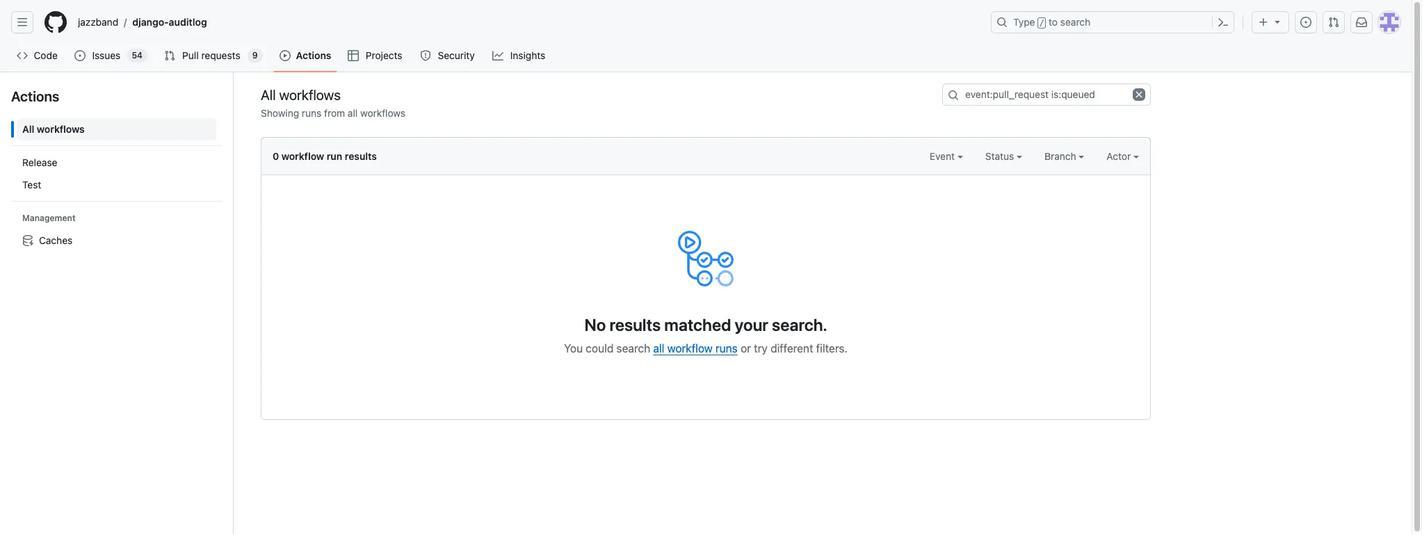 Task type: locate. For each thing, give the bounding box(es) containing it.
you
[[564, 342, 583, 355]]

1 vertical spatial runs
[[716, 342, 738, 355]]

test link
[[17, 174, 216, 196]]

1 vertical spatial actions
[[11, 88, 59, 104]]

git pull request image
[[1329, 17, 1340, 28]]

workflow down matched
[[668, 342, 713, 355]]

runs left or
[[716, 342, 738, 355]]

management
[[22, 213, 76, 223]]

search right to
[[1061, 16, 1091, 28]]

all inside list
[[22, 123, 34, 135]]

actions inside 'link'
[[296, 49, 331, 61]]

github actions image
[[678, 231, 734, 287]]

search
[[1061, 16, 1091, 28], [617, 342, 651, 355]]

0 horizontal spatial results
[[345, 150, 377, 162]]

could
[[586, 342, 614, 355]]

jazzband / django-auditlog
[[78, 16, 207, 28]]

all workflows up showing
[[261, 87, 341, 103]]

all up release
[[22, 123, 34, 135]]

search.
[[772, 315, 828, 335]]

/ inside type / to search
[[1040, 18, 1045, 28]]

matched
[[665, 315, 731, 335]]

0 horizontal spatial /
[[124, 16, 127, 28]]

1 horizontal spatial runs
[[716, 342, 738, 355]]

1 vertical spatial workflow
[[668, 342, 713, 355]]

0 horizontal spatial all
[[22, 123, 34, 135]]

/ left 'django-'
[[124, 16, 127, 28]]

type / to search
[[1014, 16, 1091, 28]]

code image
[[17, 50, 28, 61]]

search right could
[[617, 342, 651, 355]]

no results matched your search.
[[585, 315, 828, 335]]

1 vertical spatial all
[[22, 123, 34, 135]]

1 horizontal spatial actions
[[296, 49, 331, 61]]

issue opened image
[[1301, 17, 1312, 28]]

0 horizontal spatial workflows
[[37, 123, 85, 135]]

insights link
[[487, 45, 552, 66]]

/
[[124, 16, 127, 28], [1040, 18, 1045, 28]]

projects link
[[343, 45, 409, 66]]

all
[[261, 87, 276, 103], [22, 123, 34, 135]]

no
[[585, 315, 606, 335]]

triangle down image
[[1272, 16, 1284, 27]]

caches link
[[17, 230, 216, 252]]

1 vertical spatial list
[[11, 113, 222, 257]]

clear filters image
[[1133, 88, 1146, 101]]

all
[[348, 107, 358, 119], [654, 342, 665, 355]]

/ left to
[[1040, 18, 1045, 28]]

runs
[[302, 107, 322, 119], [716, 342, 738, 355]]

0 vertical spatial workflows
[[279, 87, 341, 103]]

workflows right from
[[360, 107, 406, 119]]

event button
[[930, 149, 963, 163]]

1 vertical spatial all workflows
[[22, 123, 85, 135]]

0 vertical spatial list
[[72, 11, 983, 33]]

release
[[22, 157, 57, 168]]

issue opened image
[[75, 50, 86, 61]]

results right run
[[345, 150, 377, 162]]

status button
[[986, 149, 1023, 163]]

actions
[[296, 49, 331, 61], [11, 88, 59, 104]]

all workflows up release
[[22, 123, 85, 135]]

workflow right 0
[[282, 150, 324, 162]]

all up showing
[[261, 87, 276, 103]]

plus image
[[1259, 17, 1270, 28]]

run
[[327, 150, 342, 162]]

/ inside jazzband / django-auditlog
[[124, 16, 127, 28]]

all workflows
[[261, 87, 341, 103], [22, 123, 85, 135]]

1 horizontal spatial all
[[261, 87, 276, 103]]

try
[[754, 342, 768, 355]]

type
[[1014, 16, 1036, 28]]

django-
[[132, 16, 169, 28]]

filter workflows element
[[17, 152, 216, 196]]

jazzband link
[[72, 11, 124, 33]]

0 vertical spatial runs
[[302, 107, 322, 119]]

results
[[345, 150, 377, 162], [610, 315, 661, 335]]

list
[[72, 11, 983, 33], [11, 113, 222, 257]]

1 vertical spatial results
[[610, 315, 661, 335]]

workflows up showing runs from all workflows
[[279, 87, 341, 103]]

workflows
[[279, 87, 341, 103], [360, 107, 406, 119], [37, 123, 85, 135]]

actions link
[[274, 45, 337, 66]]

None search field
[[943, 83, 1151, 106]]

actions down code link
[[11, 88, 59, 104]]

all right from
[[348, 107, 358, 119]]

0 vertical spatial actions
[[296, 49, 331, 61]]

1 horizontal spatial all
[[654, 342, 665, 355]]

0 horizontal spatial actions
[[11, 88, 59, 104]]

graph image
[[493, 50, 504, 61]]

1 horizontal spatial all workflows
[[261, 87, 341, 103]]

workflows up release
[[37, 123, 85, 135]]

results right no
[[610, 315, 661, 335]]

actor button
[[1107, 149, 1140, 163]]

0 vertical spatial all
[[348, 107, 358, 119]]

2 horizontal spatial workflows
[[360, 107, 406, 119]]

0 horizontal spatial all workflows
[[22, 123, 85, 135]]

requests
[[201, 49, 240, 61]]

2 vertical spatial workflows
[[37, 123, 85, 135]]

to
[[1049, 16, 1058, 28]]

runs left from
[[302, 107, 322, 119]]

security
[[438, 49, 475, 61]]

0 horizontal spatial runs
[[302, 107, 322, 119]]

1 vertical spatial search
[[617, 342, 651, 355]]

0 vertical spatial workflow
[[282, 150, 324, 162]]

actions right play icon
[[296, 49, 331, 61]]

git pull request image
[[164, 50, 175, 61]]

or
[[741, 342, 751, 355]]

all for workflow
[[654, 342, 665, 355]]

1 vertical spatial all
[[654, 342, 665, 355]]

/ for type
[[1040, 18, 1045, 28]]

0 horizontal spatial all
[[348, 107, 358, 119]]

all down matched
[[654, 342, 665, 355]]

notifications image
[[1357, 17, 1368, 28]]

workflow
[[282, 150, 324, 162], [668, 342, 713, 355]]

1 horizontal spatial /
[[1040, 18, 1045, 28]]

0 vertical spatial search
[[1061, 16, 1091, 28]]



Task type: describe. For each thing, give the bounding box(es) containing it.
0 horizontal spatial search
[[617, 342, 651, 355]]

0
[[273, 150, 279, 162]]

0 vertical spatial results
[[345, 150, 377, 162]]

1 horizontal spatial results
[[610, 315, 661, 335]]

you could search all workflow runs or try different filters.
[[564, 342, 848, 355]]

1 vertical spatial workflows
[[360, 107, 406, 119]]

jazzband
[[78, 16, 118, 28]]

auditlog
[[169, 16, 207, 28]]

all workflows link
[[17, 118, 216, 141]]

filters.
[[817, 342, 848, 355]]

0 horizontal spatial workflow
[[282, 150, 324, 162]]

showing runs from all workflows
[[261, 107, 406, 119]]

all workflow runs link
[[654, 342, 738, 355]]

shield image
[[420, 50, 431, 61]]

security link
[[415, 45, 482, 66]]

code link
[[11, 45, 64, 66]]

all for workflows
[[348, 107, 358, 119]]

caches
[[39, 234, 73, 246]]

status
[[986, 150, 1017, 162]]

table image
[[348, 50, 359, 61]]

branch
[[1045, 150, 1079, 162]]

pull
[[182, 49, 199, 61]]

insights
[[511, 49, 546, 61]]

list containing jazzband
[[72, 11, 983, 33]]

Filter workflow runs search field
[[943, 83, 1151, 106]]

from
[[324, 107, 345, 119]]

0 vertical spatial all
[[261, 87, 276, 103]]

9
[[252, 50, 258, 61]]

django-auditlog link
[[127, 11, 213, 33]]

search image
[[948, 90, 959, 101]]

code
[[34, 49, 58, 61]]

0 workflow run results
[[273, 150, 377, 162]]

list containing all workflows
[[11, 113, 222, 257]]

showing
[[261, 107, 299, 119]]

1 horizontal spatial workflows
[[279, 87, 341, 103]]

54
[[132, 50, 143, 61]]

1 horizontal spatial workflow
[[668, 342, 713, 355]]

command palette image
[[1218, 17, 1229, 28]]

issues
[[92, 49, 121, 61]]

0 vertical spatial all workflows
[[261, 87, 341, 103]]

test
[[22, 179, 41, 191]]

/ for jazzband
[[124, 16, 127, 28]]

1 horizontal spatial search
[[1061, 16, 1091, 28]]

your
[[735, 315, 769, 335]]

homepage image
[[45, 11, 67, 33]]

projects
[[366, 49, 403, 61]]

pull requests
[[182, 49, 240, 61]]

event
[[930, 150, 958, 162]]

play image
[[279, 50, 291, 61]]

release link
[[17, 152, 216, 174]]

different
[[771, 342, 814, 355]]

actor
[[1107, 150, 1134, 162]]



Task type: vqa. For each thing, say whether or not it's contained in the screenshot.
Ruleset Name 'text field'
no



